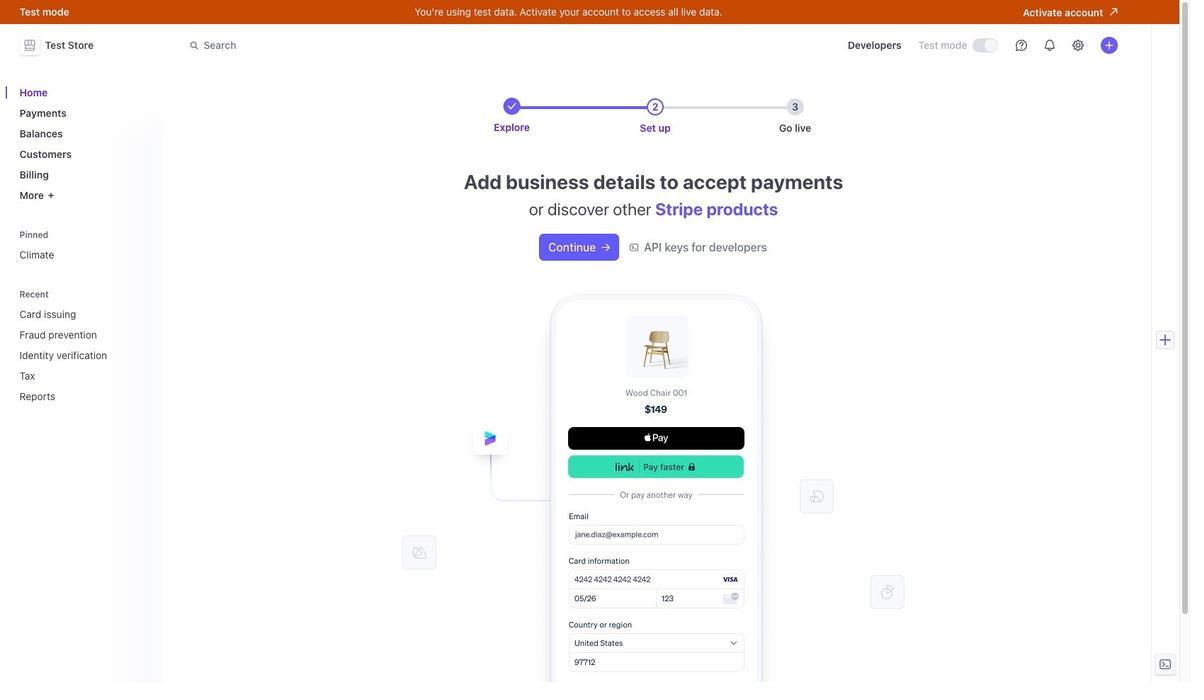Task type: describe. For each thing, give the bounding box(es) containing it.
pinned element
[[14, 230, 153, 267]]

Search text field
[[181, 32, 581, 58]]

settings image
[[1073, 40, 1084, 51]]

core navigation links element
[[14, 81, 153, 207]]

notifications image
[[1044, 40, 1056, 51]]



Task type: vqa. For each thing, say whether or not it's contained in the screenshot.
"SEARCH BOX"
yes



Task type: locate. For each thing, give the bounding box(es) containing it.
help image
[[1016, 40, 1027, 51]]

svg image
[[602, 243, 610, 252]]

Test mode checkbox
[[974, 39, 998, 52]]

1 recent element from the top
[[14, 289, 153, 408]]

2 recent element from the top
[[14, 303, 153, 408]]

None search field
[[181, 32, 581, 58]]

recent element
[[14, 289, 153, 408], [14, 303, 153, 408]]



